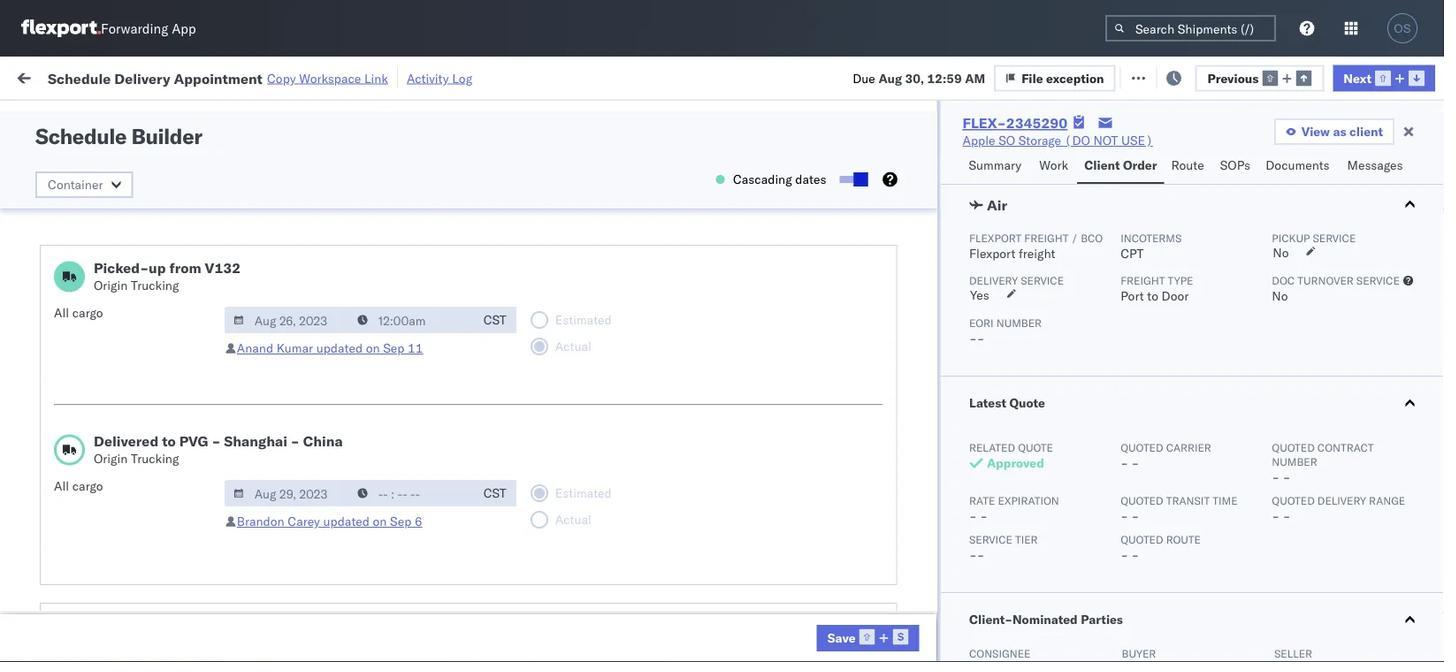 Task type: locate. For each thing, give the bounding box(es) containing it.
0 vertical spatial confirm
[[41, 166, 86, 181]]

from down the 'confirm pickup from los angeles, ca' button
[[138, 352, 164, 367]]

delivery up yes
[[969, 274, 1018, 287]]

schedule for 3rd the "schedule pickup from los angeles, ca" link from the top
[[41, 624, 93, 640]]

-- : -- -- text field
[[348, 307, 474, 333], [348, 480, 474, 507]]

upload inside button
[[41, 555, 81, 571]]

flex-2130383
[[977, 517, 1068, 532]]

2 karl from the top
[[923, 517, 946, 532]]

schedule delivery appointment button
[[37, 243, 214, 262], [41, 398, 218, 418]]

flexport. image
[[21, 19, 101, 37]]

1 pm from the top
[[315, 478, 334, 494]]

1 vertical spatial bookings
[[771, 439, 823, 455]]

fcl for xiaoyu
[[581, 595, 603, 610]]

service for no
[[1313, 231, 1356, 245]]

doc
[[1272, 274, 1295, 287]]

1 shanghai pudong international airport from the top
[[1090, 245, 1305, 260]]

2 shanghai pudong international airport from the top
[[1090, 478, 1305, 494]]

10 resize handle column header from the left
[[1413, 137, 1434, 663]]

sep left 6
[[390, 514, 412, 529]]

origin inside picked-up from v132 origin trucking
[[94, 278, 128, 293]]

am for integration test account - on ag
[[322, 400, 343, 416]]

container for container
[[48, 177, 103, 192]]

documents down "netherlands"
[[41, 525, 105, 540]]

schedule pickup from los angeles, ca
[[41, 352, 238, 385], [41, 429, 238, 463], [41, 624, 238, 657]]

air inside 'button'
[[987, 196, 1007, 214]]

route
[[1172, 157, 1204, 173]]

schedule delivery appointment link up delivered
[[41, 398, 218, 416]]

(do up work button
[[1065, 133, 1090, 148]]

messages
[[1348, 157, 1403, 173]]

1 horizontal spatial 30,
[[905, 70, 924, 86]]

4 shanghai, from the top
[[1090, 634, 1146, 649]]

schedule for schedule delivery appointment link associated with the bottommost the schedule delivery appointment button
[[41, 399, 93, 415]]

jun left 6
[[371, 517, 392, 532]]

1 cst from the top
[[484, 312, 507, 328]]

by:
[[64, 108, 81, 124]]

flexport freight / bco flexport freight
[[969, 231, 1103, 261]]

cargo for picked-
[[72, 305, 103, 321]]

use) up order
[[1122, 133, 1153, 148]]

apple so storage (do not use)
[[963, 133, 1153, 148], [656, 245, 847, 260], [771, 245, 962, 260], [771, 556, 962, 571]]

2 integration test account - on ag from the left
[[771, 400, 962, 416]]

1 vertical spatial fcl
[[581, 517, 603, 532]]

actions
[[1391, 145, 1428, 158]]

upload for 1st upload customs clearance documents link from the top
[[41, 507, 81, 523]]

1 ocean fcl from the top
[[541, 322, 603, 338]]

resize handle column header
[[253, 137, 274, 663], [449, 137, 471, 663], [511, 137, 532, 663], [626, 137, 647, 663], [741, 137, 762, 663], [918, 137, 939, 663], [1060, 137, 1081, 663], [1237, 137, 1258, 663], [1352, 137, 1373, 663], [1413, 137, 1434, 663]]

1 vertical spatial 11,
[[398, 595, 417, 610]]

pickup down delivered
[[86, 468, 124, 484]]

2 trucking from the top
[[131, 451, 179, 467]]

2 vertical spatial consignee
[[969, 647, 1030, 660]]

0 vertical spatial 11,
[[395, 517, 414, 532]]

0 vertical spatial lagerfeld
[[949, 478, 1002, 494]]

upload
[[41, 507, 81, 523], [41, 555, 81, 571], [41, 585, 81, 601]]

los down upload customs clearance documents button
[[167, 624, 187, 640]]

mdt, for 4:00 pm mdt, jun 11, 2023
[[337, 517, 368, 532]]

4 ocean from the top
[[541, 595, 578, 610]]

aug
[[879, 70, 902, 86], [380, 245, 404, 260]]

flex-2345290 up delivery service
[[977, 245, 1068, 260]]

0 vertical spatial to
[[1147, 288, 1158, 304]]

customs inside button
[[84, 585, 134, 601]]

1 vertical spatial shanghai pudong international airport
[[1090, 478, 1305, 494]]

3 shanghai pudong international airport from the top
[[1090, 556, 1305, 571]]

pudong up type on the top of page
[[1145, 245, 1188, 260]]

1 horizontal spatial service
[[1313, 231, 1356, 245]]

1 horizontal spatial container
[[1267, 138, 1314, 151]]

1 bookings from the top
[[771, 361, 823, 377]]

2 pudong from the top
[[1145, 478, 1188, 494]]

0 horizontal spatial of
[[117, 555, 129, 571]]

work down 'apple so storage (do not use)' link on the top of page
[[1040, 157, 1069, 173]]

on right 205
[[432, 69, 447, 84]]

quoted left 'transit'
[[1120, 494, 1163, 507]]

1:00 am mdt, sep 11, 2023
[[285, 595, 451, 610]]

copy
[[267, 70, 296, 86]]

2 vertical spatial sep
[[372, 595, 395, 610]]

2 clearance from the top
[[137, 585, 194, 601]]

0 vertical spatial work
[[192, 69, 223, 84]]

upload inside button
[[41, 585, 81, 601]]

from for schedule pickup from madrid– barajas airport, madrid, spain link
[[138, 274, 164, 289]]

from inside button
[[109, 322, 135, 337]]

schedule pickup from los angeles, ca for 12:59 am mst, feb 28, 2023
[[41, 352, 238, 385]]

1 horizontal spatial xiaoyu test client
[[771, 595, 872, 610]]

1 resize handle column header from the left
[[253, 137, 274, 663]]

12:59 am mdt, jun 15, 2023
[[285, 400, 456, 416]]

quoted inside quoted transit time - -
[[1120, 494, 1163, 507]]

9 resize handle column header from the left
[[1352, 137, 1373, 663]]

schedule delivery appointment button up schedule pickup from madrid– barajas airport, madrid, spain
[[37, 243, 214, 262]]

0 vertical spatial cargo
[[72, 305, 103, 321]]

flex-2130497
[[977, 478, 1068, 494]]

2 schedule pickup from los angeles, ca link from the top
[[41, 429, 251, 464]]

2 origin from the top
[[94, 451, 128, 467]]

departure
[[1090, 145, 1138, 158]]

file down search shipments (/) 'text box'
[[1143, 69, 1165, 84]]

quoted inside quoted delivery range - - service tier --
[[1272, 494, 1315, 507]]

quote
[[1018, 441, 1053, 454]]

am right 1:00
[[315, 595, 335, 610]]

2 -- : -- -- text field from the top
[[348, 480, 474, 507]]

clearance down upload proof of delivery button
[[137, 585, 194, 601]]

from left pvg
[[138, 429, 164, 445]]

1 vertical spatial schedule delivery appointment
[[41, 399, 218, 415]]

expiration
[[998, 494, 1059, 507]]

2023 for 4:00 pm mdt, jun 11, 2023
[[417, 517, 448, 532]]

1 customs from the top
[[84, 507, 134, 523]]

ocean fcl for unknown
[[541, 322, 603, 338]]

1 vertical spatial work
[[1040, 157, 1069, 173]]

pudong
[[1145, 245, 1188, 260], [1145, 478, 1188, 494], [1145, 556, 1188, 571]]

los for 'confirm pickup from los angeles, ca' link
[[138, 322, 158, 337]]

1 clearance from the top
[[137, 507, 194, 523]]

clearance down haarlemmermeer, on the bottom of the page
[[137, 507, 194, 523]]

2 bookings test consignee from the top
[[771, 439, 912, 455]]

2 vertical spatial shanghai pudong international airport
[[1090, 556, 1305, 571]]

upload down upload proof of delivery button
[[41, 585, 81, 601]]

0 horizontal spatial file
[[1022, 70, 1043, 86]]

los inside schedule pickup from los angeles international airport
[[167, 196, 187, 211]]

1 vertical spatial pm
[[315, 517, 334, 532]]

2345290 up flex id button
[[1006, 114, 1068, 132]]

1 origin from the top
[[94, 278, 128, 293]]

ocean for 1:00 am mdt, sep 11, 2023
[[541, 595, 578, 610]]

0 vertical spatial schedule pickup from los angeles, ca link
[[41, 351, 251, 386]]

1 vertical spatial updated
[[323, 514, 370, 529]]

pickup for the "schedule pickup from los angeles, ca" link corresponding to unknown
[[96, 429, 134, 445]]

appointment
[[174, 69, 263, 87], [141, 244, 214, 259], [145, 399, 218, 415]]

jun for 15,
[[380, 400, 400, 416]]

quoted inside quoted route - -
[[1120, 533, 1163, 546]]

1 integration test account - karl lagerfeld from the top
[[771, 478, 1002, 494]]

customs down haarlemmermeer, on the bottom of the page
[[84, 507, 134, 523]]

pickup inside confirm pickup from amsterdam airport schiphol, haarlemmermeer, netherlands
[[86, 468, 124, 484]]

1 schedule pickup from los angeles, ca from the top
[[41, 352, 238, 385]]

1 horizontal spatial numbers
[[1267, 152, 1310, 165]]

ca inside button
[[213, 322, 230, 337]]

1 shanghai, china from the top
[[1090, 128, 1182, 143]]

container for container numbers
[[1267, 138, 1314, 151]]

file exception up 1919146
[[1022, 70, 1104, 86]]

2 lagerfeld from the top
[[949, 517, 1002, 532]]

pickup down upload customs clearance documents button
[[96, 624, 134, 640]]

1 vertical spatial schedule pickup from los angeles, ca
[[41, 429, 238, 463]]

1 vertical spatial schedule delivery appointment link
[[41, 398, 218, 416]]

from up madrid,
[[138, 274, 164, 289]]

save button
[[817, 625, 919, 652]]

2 ocean fcl from the top
[[541, 517, 603, 532]]

0 vertical spatial karl
[[923, 478, 946, 494]]

0 vertical spatial pudong
[[1145, 245, 1188, 260]]

delivery up upload customs clearance documents button
[[132, 555, 177, 571]]

1 vertical spatial all cargo
[[54, 479, 103, 494]]

2 upload from the top
[[41, 555, 81, 571]]

quoted for quoted route - -
[[1120, 533, 1163, 546]]

0 vertical spatial upload
[[41, 507, 81, 523]]

1 karl from the top
[[923, 478, 946, 494]]

2 ag from the left
[[945, 400, 962, 416]]

2 vertical spatial fcl
[[581, 595, 603, 610]]

0 vertical spatial trucking
[[131, 278, 179, 293]]

numbers inside container numbers
[[1267, 152, 1310, 165]]

upload customs clearance documents
[[41, 507, 194, 540], [41, 585, 194, 618]]

1 vertical spatial unknown
[[285, 322, 340, 338]]

madrid,
[[132, 291, 176, 307]]

1 all from the top
[[54, 305, 69, 321]]

mbl/mawb button
[[1373, 141, 1444, 158]]

6 resize handle column header from the left
[[918, 137, 939, 663]]

2 upload customs clearance documents from the top
[[41, 585, 194, 618]]

not down integration test account - suitsupply
[[902, 245, 927, 260]]

angeles, for 3rd the "schedule pickup from los angeles, ca" link from the top
[[190, 624, 238, 640]]

12:59 for 12:59 am mdt, aug 30, 2023
[[285, 245, 319, 260]]

from
[[138, 196, 164, 211], [169, 259, 201, 277], [138, 274, 164, 289], [109, 322, 135, 337], [138, 352, 164, 367], [138, 429, 164, 445], [127, 468, 153, 484], [138, 624, 164, 640]]

2 customs from the top
[[84, 585, 134, 601]]

pudong up 'transit'
[[1145, 478, 1188, 494]]

no up doc
[[1273, 245, 1289, 260]]

1 upload customs clearance documents from the top
[[41, 507, 194, 540]]

quoted inside quoted carrier - -
[[1120, 441, 1163, 454]]

xiaoyu
[[656, 595, 694, 610], [771, 595, 809, 610]]

client order
[[1085, 157, 1157, 173]]

on for picked-up from v132
[[366, 341, 380, 356]]

11, down 6
[[398, 595, 417, 610]]

1 vertical spatial documents
[[41, 525, 105, 540]]

2 xiaoyu from the left
[[771, 595, 809, 610]]

0 vertical spatial schedule delivery appointment button
[[37, 243, 214, 262]]

2 bookings from the top
[[771, 439, 823, 455]]

1 vertical spatial upload customs clearance documents
[[41, 585, 194, 618]]

all cargo up confirm pickup from los angeles, ca
[[54, 305, 103, 321]]

all cargo up "netherlands"
[[54, 479, 103, 494]]

2345290 left /
[[1015, 245, 1068, 260]]

1 unknown from the top
[[285, 206, 340, 221]]

2023 for 12:59 am mst, feb 28, 2023
[[426, 361, 457, 377]]

from right up
[[169, 259, 201, 277]]

no right :
[[144, 110, 159, 123]]

1 vertical spatial integration test account - karl lagerfeld
[[771, 517, 1002, 532]]

confirm pickup from amsterdam airport schiphol, haarlemmermeer, netherlands link
[[37, 467, 265, 519]]

am down 12:59 am mst, feb 28, 2023
[[322, 400, 343, 416]]

1 horizontal spatial file exception
[[1143, 69, 1226, 84]]

unknown for ocean fcl
[[285, 322, 340, 338]]

los for the "schedule pickup from los angeles, ca" link corresponding to 12:59 am mst, feb 28, 2023
[[167, 352, 187, 367]]

1 pudong from the top
[[1145, 245, 1188, 260]]

jun for 11,
[[371, 517, 392, 532]]

buyer
[[1122, 647, 1156, 660]]

0 vertical spatial schedule pickup from los angeles, ca
[[41, 352, 238, 385]]

import work button
[[142, 57, 230, 96]]

1 vertical spatial trucking
[[131, 451, 179, 467]]

flex-2345290 link
[[963, 114, 1068, 132]]

brandon carey updated on sep 6
[[237, 514, 422, 529]]

delivery up schedule pickup from madrid– barajas airport, madrid, spain
[[93, 244, 138, 259]]

shanghai, up departure
[[1090, 128, 1146, 143]]

airport inside schedule pickup from los angeles international airport
[[116, 214, 155, 229]]

flex-1893088 button
[[948, 435, 1072, 460], [948, 435, 1072, 460]]

8 resize handle column header from the left
[[1237, 137, 1258, 663]]

numbers inside exception: missing bill of lading numbers
[[37, 136, 88, 151]]

28,
[[404, 361, 423, 377]]

flex
[[948, 145, 968, 158]]

file exception down search shipments (/) 'text box'
[[1143, 69, 1226, 84]]

1 vertical spatial customs
[[84, 585, 134, 601]]

1 trucking from the top
[[131, 278, 179, 293]]

1 horizontal spatial of
[[168, 118, 179, 134]]

flex-1889408 button
[[948, 629, 1072, 654], [948, 629, 1072, 654]]

0 vertical spatial cst
[[484, 312, 507, 328]]

ca
[[213, 322, 230, 337], [41, 369, 57, 385], [41, 447, 57, 463], [41, 642, 57, 657]]

eori number --
[[969, 316, 1042, 346]]

1 vertical spatial schedule pickup from los angeles, ca link
[[41, 429, 251, 464]]

1 vertical spatial on
[[366, 341, 380, 356]]

2 cst from the top
[[484, 486, 507, 501]]

2 all from the top
[[54, 479, 69, 494]]

sops button
[[1213, 149, 1259, 184]]

confirm delivery button
[[41, 165, 135, 184]]

customs down upload proof of delivery button
[[84, 585, 134, 601]]

2 ocean from the top
[[541, 400, 578, 416]]

schedule for schedule pickup from los angeles international airport link
[[41, 196, 93, 211]]

2 vertical spatial confirm
[[37, 468, 82, 484]]

from for 'confirm pickup from los angeles, ca' link
[[109, 322, 135, 337]]

1 xiaoyu test client from the left
[[656, 595, 757, 610]]

integration test account - karl lagerfeld for shanghai, china
[[771, 517, 1002, 532]]

los left "angeles"
[[167, 196, 187, 211]]

quoted down the number
[[1272, 494, 1315, 507]]

pickup for 'confirm pickup from los angeles, ca' link
[[68, 322, 106, 337]]

0 vertical spatial fcl
[[581, 322, 603, 338]]

1 vertical spatial appointment
[[141, 244, 214, 259]]

anand kumar updated on sep 11
[[237, 341, 423, 356]]

0 horizontal spatial work
[[192, 69, 223, 84]]

0 vertical spatial customs
[[84, 507, 134, 523]]

2 vertical spatial unknown
[[285, 439, 340, 455]]

integration for flex-2389690
[[771, 400, 832, 416]]

1 vertical spatial origin
[[94, 451, 128, 467]]

client-nominated parties button
[[941, 594, 1444, 647]]

1 horizontal spatial xiaoyu
[[771, 595, 809, 610]]

shanghai up freight at the top right of page
[[1090, 245, 1142, 260]]

1 flexport from the top
[[969, 231, 1021, 245]]

-
[[1382, 128, 1389, 143], [1389, 128, 1397, 143], [912, 167, 920, 182], [1382, 167, 1389, 182], [1389, 167, 1397, 182], [771, 206, 779, 221], [779, 206, 787, 221], [1382, 283, 1389, 299], [1389, 283, 1397, 299], [969, 331, 977, 346], [977, 331, 984, 346], [1090, 361, 1097, 377], [1097, 361, 1105, 377], [1382, 361, 1389, 377], [1389, 361, 1397, 377], [797, 400, 805, 416], [912, 400, 920, 416], [212, 433, 221, 450], [291, 433, 300, 450], [1382, 439, 1389, 455], [1389, 439, 1397, 455], [1120, 456, 1128, 471], [1131, 456, 1139, 471], [1272, 470, 1280, 485], [1283, 470, 1290, 485], [912, 478, 920, 494], [1382, 478, 1389, 494], [1389, 478, 1397, 494], [969, 509, 977, 524], [980, 509, 988, 524], [1120, 509, 1128, 524], [1131, 509, 1139, 524], [1272, 509, 1280, 524], [1283, 509, 1290, 524], [912, 517, 920, 532], [969, 548, 977, 563], [977, 548, 984, 563], [1120, 548, 1128, 563], [1131, 548, 1139, 563], [1382, 595, 1389, 610], [1389, 595, 1397, 610], [1382, 634, 1389, 649], [1389, 634, 1397, 649]]

shanghai pudong international airport
[[1090, 245, 1305, 260], [1090, 478, 1305, 494], [1090, 556, 1305, 571]]

amsterdam
[[156, 468, 220, 484]]

to left pvg
[[162, 433, 176, 450]]

freight up delivery service
[[1019, 246, 1055, 261]]

1 all cargo from the top
[[54, 305, 103, 321]]

schedule pickup from los angeles international airport link
[[41, 195, 251, 230]]

schedule pickup from los angeles, ca link for unknown
[[41, 429, 251, 464]]

confirm down workitem
[[41, 166, 86, 181]]

pickup service
[[1272, 231, 1356, 245]]

2 schedule pickup from los angeles, ca from the top
[[41, 429, 238, 463]]

1 vertical spatial all
[[54, 479, 69, 494]]

0 horizontal spatial on
[[808, 400, 826, 416]]

quoted inside quoted contract number - - rate expiration - -
[[1272, 441, 1315, 454]]

None checkbox
[[840, 176, 865, 183]]

to inside freight type port to door
[[1147, 288, 1158, 304]]

2 vertical spatial schedule pickup from los angeles, ca
[[41, 624, 238, 657]]

am
[[965, 70, 986, 86], [322, 245, 343, 260], [322, 361, 343, 377], [322, 400, 343, 416], [315, 595, 335, 610]]

unknown for air
[[285, 206, 340, 221]]

delivery inside upload proof of delivery link
[[132, 555, 177, 571]]

madrid–
[[167, 274, 213, 289]]

from inside schedule pickup from los angeles international airport
[[138, 196, 164, 211]]

pickup inside schedule pickup from los angeles international airport
[[96, 196, 134, 211]]

0 vertical spatial flex-2345290
[[963, 114, 1068, 132]]

pickup down the 'confirm pickup from los angeles, ca' button
[[96, 352, 134, 367]]

schedule inside schedule pickup from madrid– barajas airport, madrid, spain
[[41, 274, 93, 289]]

0 horizontal spatial exception
[[1046, 70, 1104, 86]]

of inside button
[[117, 555, 129, 571]]

schedule pickup from madrid– barajas airport, madrid, spain link
[[41, 273, 251, 308]]

3 resize handle column header from the left
[[511, 137, 532, 663]]

ac ram
[[656, 206, 701, 221]]

1 ocean from the top
[[541, 322, 578, 338]]

schedule pickup from los angeles, ca link up 'confirm pickup from amsterdam airport schiphol, haarlemmermeer, netherlands' button
[[41, 429, 251, 464]]

exception up 'apple so storage (do not use)' link on the top of page
[[1046, 70, 1104, 86]]

2 all cargo from the top
[[54, 479, 103, 494]]

shanghai, china up parties
[[1090, 595, 1182, 610]]

shanghai, china up quoted route - -
[[1090, 517, 1182, 532]]

range
[[1369, 494, 1405, 507]]

0 horizontal spatial to
[[162, 433, 176, 450]]

pickup down confirm delivery button at the top of the page
[[96, 196, 134, 211]]

all up "netherlands"
[[54, 479, 69, 494]]

international
[[41, 214, 112, 229], [1191, 245, 1263, 260], [1191, 478, 1263, 494], [1191, 556, 1263, 571]]

schedule pickup from los angeles, ca up haarlemmermeer, on the bottom of the page
[[41, 429, 238, 463]]

pudong down route
[[1145, 556, 1188, 571]]

2 cargo from the top
[[72, 479, 103, 494]]

log
[[452, 70, 472, 86]]

order
[[1123, 157, 1157, 173]]

message
[[237, 69, 287, 84]]

2 integration test account - karl lagerfeld from the top
[[771, 517, 1002, 532]]

pm for 3:59
[[315, 478, 334, 494]]

los down madrid,
[[138, 322, 158, 337]]

los inside button
[[138, 322, 158, 337]]

angeles, inside button
[[161, 322, 210, 337]]

shanghai, china up departure port
[[1090, 128, 1182, 143]]

consignee for flex-1893088
[[853, 439, 912, 455]]

schedule delivery appointment up delivered
[[41, 399, 218, 415]]

5 resize handle column header from the left
[[741, 137, 762, 663]]

shanghai pudong international airport down route
[[1090, 556, 1305, 571]]

2 horizontal spatial service
[[1356, 274, 1400, 287]]

1 vertical spatial cst
[[484, 486, 507, 501]]

1 vertical spatial karl
[[923, 517, 946, 532]]

0 vertical spatial shanghai pudong international airport
[[1090, 245, 1305, 260]]

freight down 1857563
[[1024, 231, 1069, 245]]

schedule pickup from los angeles, ca link down the 'confirm pickup from los angeles, ca' button
[[41, 351, 251, 386]]

flex-2389690 button
[[948, 396, 1072, 421], [948, 396, 1072, 421]]

file exception
[[1143, 69, 1226, 84], [1022, 70, 1104, 86]]

1 ag from the left
[[830, 400, 847, 416]]

of right proof
[[117, 555, 129, 571]]

pickup inside button
[[68, 322, 106, 337]]

trucking inside picked-up from v132 origin trucking
[[131, 278, 179, 293]]

1662119
[[1015, 322, 1068, 338]]

test for 12:59 am mdt, jun 15, 2023
[[836, 400, 859, 416]]

trucking down up
[[131, 278, 179, 293]]

0 vertical spatial -- : -- -- text field
[[348, 307, 474, 333]]

netherlands
[[37, 504, 106, 519]]

2 xiaoyu test client from the left
[[771, 595, 872, 610]]

1 -- : -- -- text field from the top
[[348, 307, 474, 333]]

lagerfeld up service
[[949, 517, 1002, 532]]

airport
[[116, 214, 155, 229], [1266, 245, 1305, 260], [224, 468, 263, 484], [1266, 478, 1305, 494], [1266, 556, 1305, 571]]

2 fcl from the top
[[581, 517, 603, 532]]

from down upload customs clearance documents button
[[138, 624, 164, 640]]

Search Work text field
[[850, 63, 1043, 90]]

-- : -- -- text field for picked-up from v132
[[348, 307, 474, 333]]

2 pm from the top
[[315, 517, 334, 532]]

all for picked-
[[54, 305, 69, 321]]

from for the "schedule pickup from los angeles, ca" link corresponding to unknown
[[138, 429, 164, 445]]

use) left the flex-2342348 at right bottom
[[930, 556, 962, 571]]

integration for flex-2130383
[[771, 517, 832, 532]]

documents for 1st upload customs clearance documents link from the top
[[41, 525, 105, 540]]

0 horizontal spatial xiaoyu test client
[[656, 595, 757, 610]]

quoted left route
[[1120, 533, 1163, 546]]

clearance inside button
[[137, 585, 194, 601]]

storage down integration test account - suitsupply
[[827, 245, 870, 260]]

1 schedule pickup from los angeles, ca link from the top
[[41, 351, 251, 386]]

not down the dates at the top of the page
[[787, 245, 812, 260]]

on down may
[[373, 514, 387, 529]]

1 vertical spatial upload
[[41, 555, 81, 571]]

2 vertical spatial pudong
[[1145, 556, 1188, 571]]

upload customs clearance documents link
[[41, 506, 251, 542], [41, 584, 251, 620]]

workspace
[[299, 70, 361, 86]]

1 vertical spatial confirm
[[19, 322, 65, 337]]

0 vertical spatial consignee
[[853, 361, 912, 377]]

1 vertical spatial container
[[48, 177, 103, 192]]

2 unknown from the top
[[285, 322, 340, 338]]

flex-2258423 button
[[948, 279, 1072, 304], [948, 279, 1072, 304]]

0 vertical spatial 30,
[[905, 70, 924, 86]]

clearance for 1st upload customs clearance documents link from the top
[[137, 507, 194, 523]]

lcl
[[581, 400, 603, 416]]

related
[[969, 441, 1015, 454]]

from up haarlemmermeer, on the bottom of the page
[[127, 468, 153, 484]]

11, left 6
[[395, 517, 414, 532]]

bookings for flex-1919147
[[771, 361, 823, 377]]

from down workitem button
[[138, 196, 164, 211]]

1 horizontal spatial ag
[[945, 400, 962, 416]]

to
[[1147, 288, 1158, 304], [162, 433, 176, 450]]

3 pudong from the top
[[1145, 556, 1188, 571]]

pudong for flex-2130497
[[1145, 478, 1188, 494]]

updated up mst,
[[316, 341, 363, 356]]

filtered by:
[[18, 108, 81, 124]]

2 resize handle column header from the left
[[449, 137, 471, 663]]

pm right 3:59
[[315, 478, 334, 494]]

2023 for 12:59 am mdt, aug 30, 2023
[[429, 245, 460, 260]]

trucking
[[131, 278, 179, 293], [131, 451, 179, 467]]

of right bill
[[168, 118, 179, 134]]

upload for second upload customs clearance documents link
[[41, 585, 81, 601]]

unknown
[[285, 206, 340, 221], [285, 322, 340, 338], [285, 439, 340, 455]]

unknown up "anand kumar updated on sep 11" button on the left of page
[[285, 322, 340, 338]]

integration test account - karl lagerfeld
[[771, 478, 1002, 494], [771, 517, 1002, 532]]

1 lagerfeld from the top
[[949, 478, 1002, 494]]

3 fcl from the top
[[581, 595, 603, 610]]

shanghai, china down parties
[[1090, 634, 1182, 649]]

upload customs clearance documents inside button
[[41, 585, 194, 618]]

tghu6680920
[[1267, 127, 1354, 143]]

upload customs clearance documents link down haarlemmermeer, on the bottom of the page
[[41, 506, 251, 542]]

0 vertical spatial flexport
[[969, 231, 1021, 245]]

test for 1:00 am mdt, sep 11, 2023
[[812, 595, 836, 610]]

2318555
[[1015, 167, 1068, 182]]

1 vertical spatial jun
[[371, 517, 392, 532]]

2345290
[[1006, 114, 1068, 132], [1015, 245, 1068, 260]]

los down the 'confirm pickup from los angeles, ca' button
[[167, 352, 187, 367]]

numbers down 'tghu6680920' at the right top
[[1267, 152, 1310, 165]]

ca for the "schedule pickup from los angeles, ca" link corresponding to 12:59 am mst, feb 28, 2023
[[41, 369, 57, 385]]

up
[[149, 259, 166, 277]]

service for yes
[[1021, 274, 1064, 287]]

flex-1857563
[[977, 206, 1068, 221]]

cargo up confirm pickup from los angeles, ca
[[72, 305, 103, 321]]

karl for shanghai, china
[[923, 517, 946, 532]]

11,
[[395, 517, 414, 532], [398, 595, 417, 610]]

shanghai, down parties
[[1090, 634, 1146, 649]]

am up mmm d, yyyy text field
[[322, 245, 343, 260]]

ocean for 4:00 pm mdt, jun 11, 2023
[[541, 517, 578, 532]]

seller
[[1274, 647, 1312, 660]]

1 vertical spatial sep
[[390, 514, 412, 529]]

0 vertical spatial schedule delivery appointment link
[[37, 243, 214, 260]]

service down flexport freight / bco flexport freight
[[1021, 274, 1064, 287]]

angeles, for 'confirm pickup from los angeles, ca' link
[[161, 322, 210, 337]]

confirm inside confirm pickup from amsterdam airport schiphol, haarlemmermeer, netherlands
[[37, 468, 82, 484]]

activity
[[407, 70, 449, 86]]

1 vertical spatial to
[[162, 433, 176, 450]]

bookings test consignee for flex-1919147
[[771, 361, 912, 377]]

shanghai pudong international airport for flex-2342348
[[1090, 556, 1305, 571]]

1 horizontal spatial aug
[[879, 70, 902, 86]]

from for confirm pickup from amsterdam airport schiphol, haarlemmermeer, netherlands link
[[127, 468, 153, 484]]

0 vertical spatial port
[[1141, 145, 1161, 158]]

from inside schedule pickup from madrid– barajas airport, madrid, spain
[[138, 274, 164, 289]]

file exception button
[[1116, 63, 1237, 90], [1116, 63, 1237, 90], [994, 65, 1116, 91], [994, 65, 1116, 91]]

pm right 4:00
[[315, 517, 334, 532]]

1 vertical spatial ocean fcl
[[541, 517, 603, 532]]

pickup inside schedule pickup from madrid– barajas airport, madrid, spain
[[96, 274, 134, 289]]

international up 'time'
[[1191, 478, 1263, 494]]

3 ocean from the top
[[541, 517, 578, 532]]

from inside confirm pickup from amsterdam airport schiphol, haarlemmermeer, netherlands
[[127, 468, 153, 484]]

0 vertical spatial upload customs clearance documents
[[41, 507, 194, 540]]

MMM D, YYYY text field
[[224, 480, 350, 507]]

0 vertical spatial sep
[[383, 341, 405, 356]]

0 vertical spatial pm
[[315, 478, 334, 494]]

upload customs clearance documents up upload proof of delivery
[[41, 507, 194, 540]]

flex-2345290 up flex id button
[[963, 114, 1068, 132]]

1 cargo from the top
[[72, 305, 103, 321]]

1 upload from the top
[[41, 507, 81, 523]]

-- : -- -- text field for delivered to pvg - shanghai - china
[[348, 480, 474, 507]]

schedule inside schedule pickup from los angeles international airport
[[41, 196, 93, 211]]

schedule for the "schedule pickup from los angeles, ca" link corresponding to 12:59 am mst, feb 28, 2023
[[41, 352, 93, 367]]

1 bookings test consignee from the top
[[771, 361, 912, 377]]

test
[[836, 167, 859, 182], [826, 361, 850, 377], [721, 400, 744, 416], [836, 400, 859, 416], [826, 439, 850, 455], [836, 478, 859, 494], [836, 517, 859, 532], [697, 595, 721, 610], [812, 595, 836, 610]]

3 upload from the top
[[41, 585, 81, 601]]

3 ocean fcl from the top
[[541, 595, 603, 610]]

ocean for 12:59 am mdt, jun 15, 2023
[[541, 400, 578, 416]]

ca for 'confirm pickup from los angeles, ca' link
[[213, 322, 230, 337]]

3 shanghai, china from the top
[[1090, 595, 1182, 610]]

1 horizontal spatial work
[[1040, 157, 1069, 173]]

schedule pickup from los angeles, ca down upload customs clearance documents button
[[41, 624, 238, 657]]

pickup up haarlemmermeer, on the bottom of the page
[[96, 429, 134, 445]]

test for 4:00 pm mdt, jun 11, 2023
[[836, 517, 859, 532]]

client
[[1085, 157, 1120, 173], [724, 595, 757, 610], [839, 595, 872, 610]]

1 vertical spatial of
[[117, 555, 129, 571]]

to inside "delivered to pvg - shanghai - china origin trucking"
[[162, 433, 176, 450]]



Task type: describe. For each thing, give the bounding box(es) containing it.
yantian
[[1090, 439, 1132, 455]]

3:59
[[285, 478, 312, 494]]

11
[[408, 341, 423, 356]]

schedule for the "schedule pickup from los angeles, ca" link corresponding to unknown
[[41, 429, 93, 445]]

4:00 pm mdt, jun 11, 2023
[[285, 517, 448, 532]]

1 xiaoyu from the left
[[656, 595, 694, 610]]

2023 for 12:59 am mdt, jun 15, 2023
[[426, 400, 456, 416]]

schedule for schedule pickup from madrid– barajas airport, madrid, spain link
[[41, 274, 93, 289]]

air button
[[941, 178, 1444, 231]]

0 vertical spatial schedule delivery appointment
[[37, 244, 214, 259]]

los for 3rd the "schedule pickup from los angeles, ca" link from the top
[[167, 624, 187, 640]]

ac
[[656, 206, 673, 221]]

2 shanghai, from the top
[[1090, 517, 1146, 532]]

flex-1893088
[[977, 439, 1068, 455]]

0 horizontal spatial client
[[724, 595, 757, 610]]

filtered
[[18, 108, 61, 124]]

bookings test consignee for flex-1893088
[[771, 439, 912, 455]]

confirm delivery link
[[41, 165, 135, 183]]

am up flex-2345290 link
[[965, 70, 986, 86]]

from inside picked-up from v132 origin trucking
[[169, 259, 201, 277]]

(do up save button
[[873, 556, 899, 571]]

client
[[1350, 124, 1383, 139]]

origin inside "delivered to pvg - shanghai - china origin trucking"
[[94, 451, 128, 467]]

apple so storage (do not use) up work button
[[963, 133, 1153, 148]]

1 shanghai, from the top
[[1090, 128, 1146, 143]]

4 resize handle column header from the left
[[626, 137, 647, 663]]

confirm pickup from amsterdam airport schiphol, haarlemmermeer, netherlands
[[37, 468, 263, 519]]

messages button
[[1341, 149, 1413, 184]]

air for apple so storage (do not use)
[[541, 245, 557, 260]]

0 vertical spatial appointment
[[174, 69, 263, 87]]

1 vertical spatial schedule delivery appointment button
[[41, 398, 218, 418]]

freight
[[1120, 274, 1165, 287]]

fcl for integration
[[581, 517, 603, 532]]

port inside freight type port to door
[[1120, 288, 1144, 304]]

apple so storage (do not use) link
[[963, 132, 1153, 149]]

2023 for 1:00 am mdt, sep 11, 2023
[[420, 595, 451, 610]]

0 horizontal spatial file exception
[[1022, 70, 1104, 86]]

upload customs clearance documents for 1st upload customs clearance documents link from the top
[[41, 507, 194, 540]]

Search Shipments (/) text field
[[1106, 15, 1276, 42]]

snoozed : no
[[96, 110, 159, 123]]

type
[[1168, 274, 1193, 287]]

haarlemmermeer,
[[94, 486, 194, 502]]

china inside "delivered to pvg - shanghai - china origin trucking"
[[303, 433, 343, 450]]

so inside 'apple so storage (do not use)' link
[[999, 133, 1016, 148]]

angeles, for the "schedule pickup from los angeles, ca" link corresponding to 12:59 am mst, feb 28, 2023
[[190, 352, 238, 367]]

confirm for confirm pickup from los angeles, ca
[[19, 322, 65, 337]]

2 shanghai, china from the top
[[1090, 517, 1182, 532]]

client inside button
[[1085, 157, 1120, 173]]

work button
[[1032, 149, 1078, 184]]

12:59 for 12:59 am mst, feb 28, 2023
[[285, 361, 319, 377]]

1 integration test account - on ag from the left
[[656, 400, 847, 416]]

quoted for quoted contract number - - rate expiration - -
[[1272, 441, 1315, 454]]

0 horizontal spatial 30,
[[407, 245, 426, 260]]

of inside exception: missing bill of lading numbers
[[168, 118, 179, 134]]

account for flex-2130383
[[862, 517, 909, 532]]

12:59 for 12:59 am mdt, jun 15, 2023
[[285, 400, 319, 416]]

quoted for quoted transit time - -
[[1120, 494, 1163, 507]]

3 schedule pickup from los angeles, ca link from the top
[[41, 623, 251, 659]]

flex id button
[[939, 141, 1063, 158]]

apple so storage (do not use) down the ram
[[656, 245, 847, 260]]

3 schedule pickup from los angeles, ca from the top
[[41, 624, 238, 657]]

all cargo for picked-
[[54, 305, 103, 321]]

am down "anand kumar updated on sep 11" button on the left of page
[[322, 361, 343, 377]]

pickup for confirm pickup from amsterdam airport schiphol, haarlemmermeer, netherlands link
[[86, 468, 124, 484]]

angeles, for the "schedule pickup from los angeles, ca" link corresponding to unknown
[[190, 429, 238, 445]]

storage up work button
[[1019, 133, 1062, 148]]

schedule pickup from los angeles, ca for unknown
[[41, 429, 238, 463]]

pickup up doc
[[1272, 231, 1310, 245]]

flex-2258423
[[977, 283, 1068, 299]]

ocean lcl
[[541, 400, 603, 416]]

id
[[971, 145, 982, 158]]

205 on track
[[406, 69, 478, 84]]

2 on from the left
[[923, 400, 941, 416]]

0 vertical spatial freight
[[1024, 231, 1069, 245]]

delivery up delivered
[[96, 399, 142, 415]]

international inside schedule pickup from los angeles international airport
[[41, 214, 112, 229]]

shanghai pudong international airport for flex-2130497
[[1090, 478, 1305, 494]]

client-
[[969, 612, 1012, 628]]

schedule pickup from los angeles, ca link for 12:59 am mst, feb 28, 2023
[[41, 351, 251, 386]]

trucking inside "delivered to pvg - shanghai - china origin trucking"
[[131, 451, 179, 467]]

11, for jun
[[395, 517, 414, 532]]

shanghai inside "delivered to pvg - shanghai - china origin trucking"
[[224, 433, 287, 450]]

2 flexport from the top
[[969, 246, 1015, 261]]

integration test account - suitsupply
[[771, 167, 982, 182]]

work inside "button"
[[192, 69, 223, 84]]

from for schedule pickup from los angeles international airport link
[[138, 196, 164, 211]]

1 vertical spatial flex-2345290
[[977, 245, 1068, 260]]

0 vertical spatial documents
[[1266, 157, 1330, 173]]

summary button
[[962, 149, 1032, 184]]

12:59 am mst, feb 28, 2023
[[285, 361, 457, 377]]

7 resize handle column header from the left
[[1060, 137, 1081, 663]]

1 horizontal spatial file
[[1143, 69, 1165, 84]]

storage up "save"
[[827, 556, 870, 571]]

confirm pickup from los angeles, ca button
[[19, 321, 230, 340]]

(do down 'cascading' at top right
[[758, 245, 784, 260]]

exception: missing bill of lading numbers
[[37, 118, 220, 151]]

client-nominated parties
[[969, 612, 1123, 628]]

quoted for quoted delivery range - - service tier --
[[1272, 494, 1315, 507]]

as
[[1333, 124, 1347, 139]]

appointment for topmost the schedule delivery appointment button
[[141, 244, 214, 259]]

flex-2318555
[[977, 167, 1068, 182]]

pickup for the "schedule pickup from los angeles, ca" link corresponding to 12:59 am mst, feb 28, 2023
[[96, 352, 134, 367]]

use) down the dates at the top of the page
[[815, 245, 847, 260]]

latest quote
[[969, 395, 1045, 411]]

MMM D, YYYY text field
[[224, 307, 350, 333]]

eori
[[969, 316, 993, 329]]

from for the "schedule pickup from los angeles, ca" link corresponding to 12:59 am mst, feb 28, 2023
[[138, 352, 164, 367]]

0 vertical spatial on
[[432, 69, 447, 84]]

confirm pickup from los angeles, ca link
[[19, 321, 230, 338]]

os button
[[1383, 8, 1423, 49]]

cargo for delivered
[[72, 479, 103, 494]]

previous
[[1208, 70, 1259, 86]]

customs for 1st upload customs clearance documents link from the top
[[84, 507, 134, 523]]

due aug 30, 12:59 am
[[853, 70, 986, 86]]

apple so storage (do not use) up save button
[[771, 556, 962, 571]]

205
[[406, 69, 429, 84]]

integration test account - karl lagerfeld for shanghai pudong international airport
[[771, 478, 1002, 494]]

sep for picked-up from v132
[[383, 341, 405, 356]]

1 vertical spatial no
[[1273, 245, 1289, 260]]

bookings for flex-1893088
[[771, 439, 823, 455]]

2318886
[[1015, 595, 1068, 610]]

all for delivered
[[54, 479, 69, 494]]

storage down 'cascading' at top right
[[712, 245, 755, 260]]

yes
[[970, 287, 989, 303]]

1 vertical spatial freight
[[1019, 246, 1055, 261]]

1857563
[[1015, 206, 1068, 221]]

schedule delivery appointment link for topmost the schedule delivery appointment button
[[37, 243, 214, 260]]

air for --
[[541, 206, 557, 221]]

latest
[[969, 395, 1006, 411]]

not up client order
[[1094, 133, 1118, 148]]

lagerfeld for shanghai pudong international airport
[[949, 478, 1002, 494]]

2 upload customs clearance documents link from the top
[[41, 584, 251, 620]]

airport,
[[86, 291, 129, 307]]

0 horizontal spatial aug
[[380, 245, 404, 260]]

2389690
[[1015, 400, 1068, 416]]

3 unknown from the top
[[285, 439, 340, 455]]

barajas
[[41, 291, 83, 307]]

pm for 4:00
[[315, 517, 334, 532]]

use) down suitsupply
[[930, 245, 962, 260]]

schedule pickup from los angeles international airport
[[41, 196, 235, 229]]

quoted route - -
[[1120, 533, 1201, 563]]

air for integration test account - karl lagerfeld
[[541, 478, 557, 494]]

upload customs clearance documents for second upload customs clearance documents link
[[41, 585, 194, 618]]

related quote
[[969, 441, 1053, 454]]

0 vertical spatial 2345290
[[1006, 114, 1068, 132]]

upload proof of delivery
[[41, 555, 177, 571]]

1 on from the left
[[808, 400, 826, 416]]

schedule delivery appointment copy workspace link
[[48, 69, 388, 87]]

all cargo for delivered
[[54, 479, 103, 494]]

3 shanghai, from the top
[[1090, 595, 1146, 610]]

appointment for the bottommost the schedule delivery appointment button
[[145, 399, 218, 415]]

schedule delivery appointment link for the bottommost the schedule delivery appointment button
[[41, 398, 218, 416]]

1889408
[[1015, 634, 1068, 649]]

ocean fcl for 4:00 pm mdt, jun 11, 2023
[[541, 517, 603, 532]]

11, for sep
[[398, 595, 417, 610]]

1 horizontal spatial exception
[[1168, 69, 1226, 84]]

transit
[[1166, 494, 1210, 507]]

cascading dates
[[733, 172, 827, 187]]

mdt, for 1:00 am mdt, sep 11, 2023
[[338, 595, 369, 610]]

save
[[828, 630, 856, 646]]

not up save button
[[902, 556, 927, 571]]

flex-2318886
[[977, 595, 1068, 610]]

1919146
[[1015, 128, 1068, 143]]

0 vertical spatial no
[[144, 110, 159, 123]]

mdt, for 12:59 am mdt, jun 15, 2023
[[346, 400, 377, 416]]

import work
[[149, 69, 223, 84]]

international down route
[[1191, 556, 1263, 571]]

activity log button
[[407, 67, 472, 89]]

4 shanghai, china from the top
[[1090, 634, 1182, 649]]

my work
[[18, 64, 96, 88]]

1 fcl from the top
[[581, 322, 603, 338]]

account for flex-2389690
[[862, 400, 909, 416]]

service
[[969, 533, 1012, 546]]

shanghai up parties
[[1090, 556, 1142, 571]]

spain
[[179, 291, 211, 307]]

mdt, for 3:59 pm mdt, may 9, 2023
[[337, 478, 368, 494]]

brandon
[[237, 514, 285, 529]]

cst for delivered to pvg - shanghai - china
[[484, 486, 507, 501]]

ocean fcl for 1:00 am mdt, sep 11, 2023
[[541, 595, 603, 610]]

exception:
[[37, 118, 97, 134]]

ca for the "schedule pickup from los angeles, ca" link corresponding to unknown
[[41, 447, 57, 463]]

mdt, for 12:59 am mdt, aug 30, 2023
[[346, 245, 377, 260]]

updated for picked-up from v132
[[316, 341, 363, 356]]

nominated
[[1012, 612, 1078, 628]]

karl for shanghai pudong international airport
[[923, 478, 946, 494]]

batch
[[1346, 69, 1381, 84]]

approved
[[987, 456, 1044, 471]]

759 at risk
[[325, 69, 386, 84]]

departure port button
[[1081, 141, 1240, 158]]

airport inside confirm pickup from amsterdam airport schiphol, haarlemmermeer, netherlands
[[224, 468, 263, 484]]

forwarding app link
[[21, 19, 196, 37]]

1 horizontal spatial client
[[839, 595, 872, 610]]

route button
[[1164, 149, 1213, 184]]

apple so storage (do not use) down integration test account - suitsupply
[[771, 245, 962, 260]]

delivery service
[[969, 274, 1064, 287]]

tier
[[1015, 533, 1038, 546]]

at
[[351, 69, 362, 84]]

pickup for schedule pickup from madrid– barajas airport, madrid, spain link
[[96, 274, 134, 289]]

angeles
[[190, 196, 235, 211]]

sep for delivered to pvg - shanghai - china
[[390, 514, 412, 529]]

am for apple so storage (do not use)
[[322, 245, 343, 260]]

delivery inside confirm delivery link
[[89, 166, 135, 181]]

schedule for topmost the schedule delivery appointment button schedule delivery appointment link
[[37, 244, 89, 259]]

cascading
[[733, 172, 792, 187]]

2 vertical spatial no
[[1272, 288, 1288, 304]]

upload for upload proof of delivery link
[[41, 555, 81, 571]]

parties
[[1081, 612, 1123, 628]]

due
[[853, 70, 875, 86]]

pickup for schedule pickup from los angeles international airport link
[[96, 196, 134, 211]]

quoted for quoted carrier - -
[[1120, 441, 1163, 454]]

2258423
[[1015, 283, 1068, 299]]

2023 for 3:59 pm mdt, may 9, 2023
[[414, 478, 445, 494]]

delivery up :
[[114, 69, 170, 87]]

0 vertical spatial aug
[[879, 70, 902, 86]]

view as client
[[1302, 124, 1383, 139]]

1 vertical spatial 2345290
[[1015, 245, 1068, 260]]

shanghai down yantian
[[1090, 478, 1142, 494]]

confirm for confirm delivery
[[41, 166, 86, 181]]

on for delivered to pvg - shanghai - china
[[373, 514, 387, 529]]

next
[[1344, 70, 1372, 86]]

from for 3rd the "schedule pickup from los angeles, ca" link from the top
[[138, 624, 164, 640]]

customs for second upload customs clearance documents link
[[84, 585, 134, 601]]

documents for second upload customs clearance documents link
[[41, 603, 105, 618]]

departure port
[[1090, 145, 1161, 158]]

work inside button
[[1040, 157, 1069, 173]]

confirm pickup from amsterdam airport schiphol, haarlemmermeer, netherlands button
[[37, 467, 265, 519]]

test for 12:59 am mst, feb 28, 2023
[[826, 361, 850, 377]]

flex-1919146
[[977, 128, 1068, 143]]

(do down integration test account - suitsupply
[[873, 245, 899, 260]]

delivered
[[94, 433, 159, 450]]

port inside button
[[1141, 145, 1161, 158]]

international up type on the top of page
[[1191, 245, 1263, 260]]

1 upload customs clearance documents link from the top
[[41, 506, 251, 542]]

delivered to pvg - shanghai - china origin trucking
[[94, 433, 343, 467]]



Task type: vqa. For each thing, say whether or not it's contained in the screenshot.


